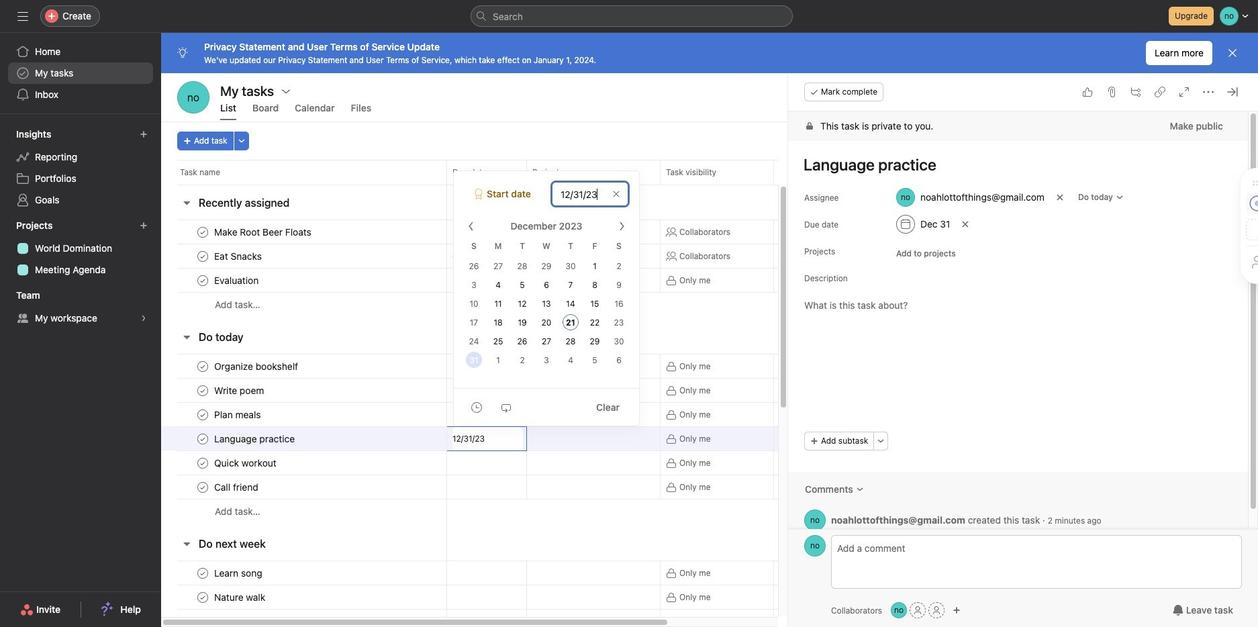 Task type: locate. For each thing, give the bounding box(es) containing it.
4 task name text field from the top
[[212, 432, 299, 446]]

task name text field for mark complete checkbox inside language practice "cell"
[[212, 432, 299, 446]]

1 task name text field from the top
[[212, 225, 316, 239]]

2 open user profile image from the top
[[805, 535, 826, 557]]

mark complete image inside the quick workout "cell"
[[195, 455, 211, 471]]

mark complete image inside organize bookshelf cell
[[195, 358, 211, 375]]

mark complete image inside plan meals cell
[[195, 407, 211, 423]]

5 mark complete checkbox from the top
[[195, 431, 211, 447]]

banner
[[161, 33, 1259, 73]]

add or remove collaborators image
[[892, 603, 908, 619], [953, 607, 961, 615]]

full screen image
[[1180, 87, 1190, 97]]

1 horizontal spatial add or remove collaborators image
[[953, 607, 961, 615]]

3 mark complete checkbox from the top
[[195, 272, 211, 289]]

mark complete image for call friend cell
[[195, 479, 211, 495]]

5 task name text field from the top
[[212, 615, 275, 627]]

organize bookshelf cell
[[161, 354, 447, 379]]

mark complete image inside the eat snacks cell
[[195, 248, 211, 264]]

0 vertical spatial open user profile image
[[805, 510, 826, 531]]

mark complete checkbox inside bake dessert cell
[[195, 614, 211, 627]]

column header
[[177, 160, 451, 185]]

mark complete checkbox inside write poem cell
[[195, 383, 211, 399]]

task name text field inside the quick workout "cell"
[[212, 456, 281, 470]]

bake dessert cell
[[161, 609, 447, 627]]

task name text field for mark complete option within the write poem cell
[[212, 384, 268, 397]]

mark complete checkbox inside learn song cell
[[195, 565, 211, 581]]

task name text field inside bake dessert cell
[[212, 615, 275, 627]]

mark complete checkbox inside evaluation cell
[[195, 272, 211, 289]]

mark complete image for task name text box inside the bake dessert cell
[[195, 614, 211, 627]]

show options image
[[642, 169, 650, 177]]

mark complete image for task name text box in the quick workout "cell"
[[195, 455, 211, 471]]

task name text field inside nature walk cell
[[212, 591, 270, 604]]

1 mark complete image from the top
[[195, 224, 211, 240]]

2 task name text field from the top
[[212, 250, 266, 263]]

7 task name text field from the top
[[212, 591, 270, 604]]

task name text field inside make root beer floats cell
[[212, 225, 316, 239]]

collapse task list for this section image
[[181, 332, 192, 343], [181, 539, 192, 549]]

mark complete image for write poem cell
[[195, 383, 211, 399]]

teams element
[[0, 283, 161, 332]]

close details image
[[1228, 87, 1239, 97]]

previous month image
[[466, 221, 477, 232]]

task name text field inside learn song cell
[[212, 567, 266, 580]]

mark complete image inside evaluation cell
[[195, 272, 211, 289]]

clear due date image
[[613, 190, 621, 198], [962, 220, 970, 228]]

0 likes. click to like this task image
[[1083, 87, 1094, 97]]

7 mark complete image from the top
[[195, 614, 211, 627]]

mark complete checkbox for evaluation cell
[[195, 272, 211, 289]]

Mark complete checkbox
[[195, 224, 211, 240], [195, 248, 211, 264], [195, 272, 211, 289], [195, 407, 211, 423], [195, 431, 211, 447], [195, 479, 211, 495], [195, 565, 211, 581], [195, 589, 211, 606]]

mark complete image for task name text box within the the eat snacks cell
[[195, 248, 211, 264]]

3 mark complete checkbox from the top
[[195, 455, 211, 471]]

2 mark complete checkbox from the top
[[195, 248, 211, 264]]

task name text field inside call friend cell
[[212, 481, 262, 494]]

0 horizontal spatial show options image
[[281, 86, 292, 96]]

mark complete checkbox for make root beer floats cell
[[195, 224, 211, 240]]

task name text field inside plan meals cell
[[212, 408, 265, 422]]

6 mark complete checkbox from the top
[[195, 479, 211, 495]]

linked projects for nature walk cell
[[527, 585, 661, 610]]

4 mark complete image from the top
[[195, 565, 211, 581]]

mark complete image inside make root beer floats cell
[[195, 224, 211, 240]]

2 task name text field from the top
[[212, 384, 268, 397]]

7 mark complete checkbox from the top
[[195, 565, 211, 581]]

main content
[[789, 112, 1249, 548]]

add time image
[[472, 402, 482, 413]]

mark complete image inside language practice "cell"
[[195, 431, 211, 447]]

0 vertical spatial collapse task list for this section image
[[181, 332, 192, 343]]

1 mark complete checkbox from the top
[[195, 224, 211, 240]]

5 mark complete image from the top
[[195, 407, 211, 423]]

mark complete checkbox for the eat snacks cell
[[195, 248, 211, 264]]

mark complete checkbox inside make root beer floats cell
[[195, 224, 211, 240]]

6 mark complete image from the top
[[195, 455, 211, 471]]

row
[[161, 160, 910, 185], [177, 184, 893, 185], [161, 220, 910, 245], [161, 244, 910, 269], [161, 268, 910, 293], [161, 292, 910, 317], [161, 354, 910, 379], [161, 378, 910, 403], [161, 402, 910, 427], [161, 427, 910, 451], [161, 451, 910, 476], [161, 475, 910, 500], [161, 499, 910, 524], [161, 561, 910, 586], [161, 585, 910, 610], [161, 609, 910, 627]]

mark complete checkbox inside nature walk cell
[[195, 589, 211, 606]]

8 mark complete checkbox from the top
[[195, 589, 211, 606]]

5 mark complete image from the top
[[195, 589, 211, 606]]

call friend cell
[[161, 475, 447, 500]]

2 mark complete image from the top
[[195, 431, 211, 447]]

3 mark complete image from the top
[[195, 272, 211, 289]]

task name text field inside write poem cell
[[212, 384, 268, 397]]

5 task name text field from the top
[[212, 481, 262, 494]]

task name text field for make root beer floats cell
[[212, 225, 316, 239]]

6 task name text field from the top
[[212, 567, 266, 580]]

comments image
[[856, 486, 864, 494]]

open user profile image
[[805, 510, 826, 531], [805, 535, 826, 557]]

1 collapse task list for this section image from the top
[[181, 332, 192, 343]]

main content inside language practice dialog
[[789, 112, 1249, 548]]

mark complete checkbox for language practice "cell"
[[195, 431, 211, 447]]

1 task name text field from the top
[[212, 274, 263, 287]]

3 task name text field from the top
[[212, 360, 302, 373]]

0 vertical spatial clear due date image
[[613, 190, 621, 198]]

Task Name text field
[[795, 149, 1233, 180]]

4 task name text field from the top
[[212, 456, 281, 470]]

task name text field inside organize bookshelf cell
[[212, 360, 302, 373]]

0 vertical spatial show options image
[[281, 86, 292, 96]]

0 horizontal spatial add or remove collaborators image
[[892, 603, 908, 619]]

mark complete checkbox for bake dessert cell
[[195, 614, 211, 627]]

0 horizontal spatial clear due date image
[[613, 190, 621, 198]]

task name text field inside evaluation cell
[[212, 274, 263, 287]]

show options image
[[281, 86, 292, 96], [508, 169, 516, 177]]

mark complete checkbox for learn song cell
[[195, 565, 211, 581]]

mark complete checkbox for plan meals cell
[[195, 407, 211, 423]]

mark complete checkbox for nature walk cell
[[195, 589, 211, 606]]

4 mark complete checkbox from the top
[[195, 614, 211, 627]]

task name text field for mark complete checkbox in the call friend cell
[[212, 481, 262, 494]]

1 mark complete image from the top
[[195, 383, 211, 399]]

4 mark complete image from the top
[[195, 358, 211, 375]]

mark complete checkbox inside the quick workout "cell"
[[195, 455, 211, 471]]

mark complete image inside call friend cell
[[195, 479, 211, 495]]

2 mark complete image from the top
[[195, 248, 211, 264]]

collapse task list for this section image for mark complete option in organize bookshelf cell
[[181, 332, 192, 343]]

2 collapse task list for this section image from the top
[[181, 539, 192, 549]]

None text field
[[453, 427, 523, 451]]

remove assignee image
[[1057, 193, 1065, 202]]

mark complete checkbox inside plan meals cell
[[195, 407, 211, 423]]

quick workout cell
[[161, 451, 447, 476]]

mark complete image inside write poem cell
[[195, 383, 211, 399]]

more actions image
[[238, 137, 246, 145]]

1 horizontal spatial show options image
[[508, 169, 516, 177]]

1 horizontal spatial clear due date image
[[962, 220, 970, 228]]

Task name text field
[[212, 274, 263, 287], [212, 384, 268, 397], [212, 408, 265, 422], [212, 432, 299, 446], [212, 481, 262, 494], [212, 567, 266, 580], [212, 591, 270, 604]]

mark complete checkbox inside organize bookshelf cell
[[195, 358, 211, 375]]

mark complete image inside nature walk cell
[[195, 589, 211, 606]]

mark complete image inside learn song cell
[[195, 565, 211, 581]]

task name text field for mark complete checkbox within plan meals cell
[[212, 408, 265, 422]]

3 mark complete image from the top
[[195, 479, 211, 495]]

mark complete image inside bake dessert cell
[[195, 614, 211, 627]]

see details, my workspace image
[[140, 314, 148, 322]]

1 vertical spatial collapse task list for this section image
[[181, 539, 192, 549]]

mark complete checkbox inside the eat snacks cell
[[195, 248, 211, 264]]

Mark complete checkbox
[[195, 358, 211, 375], [195, 383, 211, 399], [195, 455, 211, 471], [195, 614, 211, 627]]

copy task link image
[[1155, 87, 1166, 97]]

1 vertical spatial clear due date image
[[962, 220, 970, 228]]

header recently assigned tree grid
[[161, 220, 910, 317]]

mark complete checkbox inside language practice "cell"
[[195, 431, 211, 447]]

mark complete image
[[195, 224, 211, 240], [195, 248, 211, 264], [195, 272, 211, 289], [195, 358, 211, 375], [195, 407, 211, 423], [195, 455, 211, 471], [195, 614, 211, 627]]

next month image
[[617, 221, 627, 232]]

header do today tree grid
[[161, 354, 910, 524]]

mark complete image for task name text field in the evaluation cell
[[195, 272, 211, 289]]

mark complete image for task name text box in the organize bookshelf cell
[[195, 358, 211, 375]]

mark complete image
[[195, 383, 211, 399], [195, 431, 211, 447], [195, 479, 211, 495], [195, 565, 211, 581], [195, 589, 211, 606]]

mark complete checkbox inside call friend cell
[[195, 479, 211, 495]]

evaluation cell
[[161, 268, 447, 293]]

1 mark complete checkbox from the top
[[195, 358, 211, 375]]

task name text field inside language practice "cell"
[[212, 432, 299, 446]]

task name text field inside the eat snacks cell
[[212, 250, 266, 263]]

3 task name text field from the top
[[212, 408, 265, 422]]

make root beer floats cell
[[161, 220, 447, 245]]

1 vertical spatial open user profile image
[[805, 535, 826, 557]]

view profile settings image
[[177, 81, 210, 114]]

2 mark complete checkbox from the top
[[195, 383, 211, 399]]

4 mark complete checkbox from the top
[[195, 407, 211, 423]]

Task name text field
[[212, 225, 316, 239], [212, 250, 266, 263], [212, 360, 302, 373], [212, 456, 281, 470], [212, 615, 275, 627]]



Task type: describe. For each thing, give the bounding box(es) containing it.
collapse task list for this section image for mark complete checkbox within learn song cell
[[181, 539, 192, 549]]

set to repeat image
[[501, 402, 512, 413]]

mark complete image for language practice "cell"
[[195, 431, 211, 447]]

mark complete image for task name text field within the plan meals cell
[[195, 407, 211, 423]]

insights element
[[0, 122, 161, 214]]

eat snacks cell
[[161, 244, 447, 269]]

mark complete image for nature walk cell
[[195, 589, 211, 606]]

more actions for this task image
[[1204, 87, 1215, 97]]

none text field inside header do today 'tree grid'
[[453, 427, 523, 451]]

task name text field for mark complete checkbox within learn song cell
[[212, 567, 266, 580]]

projects element
[[0, 214, 161, 283]]

hide sidebar image
[[17, 11, 28, 21]]

dismiss image
[[1228, 48, 1239, 58]]

plan meals cell
[[161, 402, 447, 427]]

learn song cell
[[161, 561, 447, 586]]

header do next week tree grid
[[161, 561, 910, 627]]

task name text field for mark complete checkbox inside nature walk cell
[[212, 591, 270, 604]]

new insights image
[[140, 130, 148, 138]]

mark complete image for task name text box in make root beer floats cell
[[195, 224, 211, 240]]

linked projects for quick workout cell
[[527, 451, 661, 476]]

language practice dialog
[[789, 73, 1259, 627]]

Due date text field
[[552, 182, 629, 206]]

mark complete checkbox for organize bookshelf cell
[[195, 358, 211, 375]]

Search tasks, projects, and more text field
[[471, 5, 793, 27]]

mark complete checkbox for the quick workout "cell"
[[195, 455, 211, 471]]

mark complete checkbox for call friend cell
[[195, 479, 211, 495]]

collapse task list for this section image
[[181, 197, 192, 208]]

linked projects for learn song cell
[[527, 561, 661, 586]]

task name text field for the eat snacks cell
[[212, 250, 266, 263]]

write poem cell
[[161, 378, 447, 403]]

move tasks between sections image
[[425, 435, 433, 443]]

1 vertical spatial show options image
[[508, 169, 516, 177]]

attachments: add a file to this task, language practice image
[[1107, 87, 1118, 97]]

mark complete checkbox for write poem cell
[[195, 383, 211, 399]]

mark complete image for learn song cell
[[195, 565, 211, 581]]

linked projects for call friend cell
[[527, 475, 661, 500]]

task name text field for bake dessert cell
[[212, 615, 275, 627]]

1 open user profile image from the top
[[805, 510, 826, 531]]

new project or portfolio image
[[140, 222, 148, 230]]

task name text field for mark complete checkbox inside evaluation cell
[[212, 274, 263, 287]]

add subtask image
[[1131, 87, 1142, 97]]

task name text field for the quick workout "cell"
[[212, 456, 281, 470]]

language practice cell
[[161, 427, 447, 451]]

task name text field for organize bookshelf cell
[[212, 360, 302, 373]]

nature walk cell
[[161, 585, 447, 610]]

global element
[[0, 33, 161, 114]]



Task type: vqa. For each thing, say whether or not it's contained in the screenshot.
Add or remove collaborators Icon
yes



